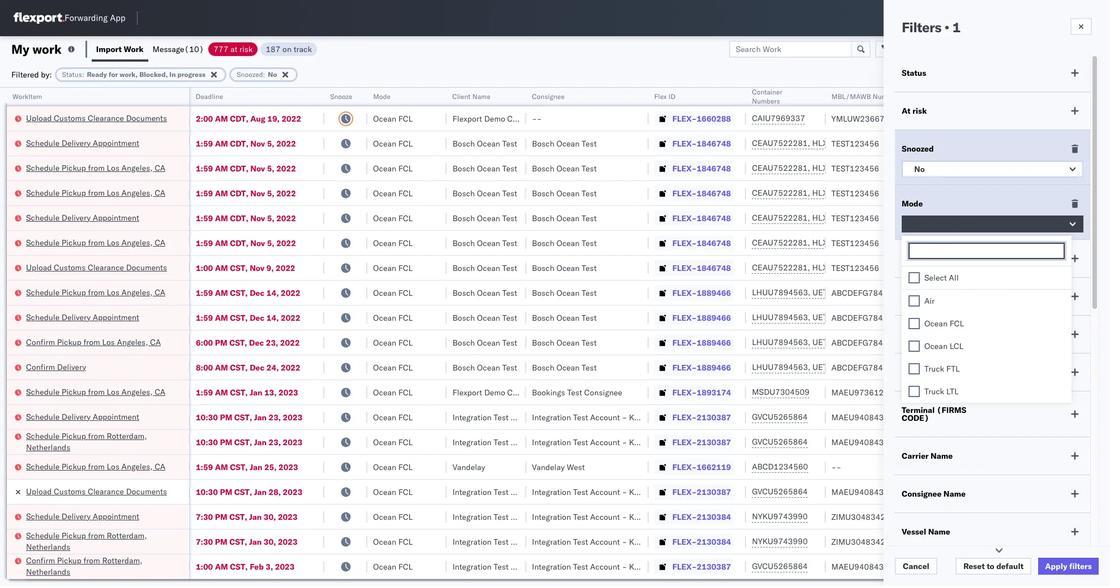 Task type: describe. For each thing, give the bounding box(es) containing it.
2130387 for schedule delivery appointment
[[697, 412, 731, 423]]

Search Work text field
[[729, 40, 852, 57]]

apply filters
[[1045, 562, 1092, 572]]

lcl
[[950, 341, 964, 352]]

2 customs from the top
[[54, 262, 86, 273]]

2 upload customs clearance documents from the top
[[26, 262, 167, 273]]

1 gaurav jawla from the top
[[984, 163, 1031, 174]]

status : ready for work, blocked, in progress
[[62, 70, 206, 78]]

23, for schedule pickup from rotterdam, netherlands
[[269, 437, 281, 448]]

1:00 am cst, feb 3, 2023
[[196, 562, 295, 572]]

2 1:59 from the top
[[196, 163, 213, 174]]

savant
[[1010, 188, 1035, 198]]

9 am from the top
[[215, 313, 228, 323]]

8:00 am cst, dec 24, 2022
[[196, 363, 300, 373]]

schedule pickup from los angeles, ca button for 1:59 am cst, jan 25, 2023
[[26, 461, 165, 474]]

2:00
[[196, 114, 213, 124]]

lhuu7894563, for confirm delivery
[[752, 362, 811, 373]]

dec for confirm delivery
[[250, 363, 265, 373]]

resize handle column header for mode
[[433, 88, 447, 587]]

3 gvcu5265864 from the top
[[752, 487, 808, 497]]

filters • 1
[[902, 19, 961, 36]]

1 ceau7522281, hlxu6269489, hlxu8034992 from the top
[[752, 138, 928, 148]]

confirm pickup from los angeles, ca link
[[26, 337, 161, 348]]

2 hlxu6269489, from the top
[[812, 163, 870, 173]]

2 gaurav jawla from the top
[[984, 213, 1031, 223]]

vandelay for vandelay
[[453, 462, 485, 472]]

(10)
[[184, 44, 204, 54]]

schedule pickup from rotterdam, netherlands link for 10:30
[[26, 431, 174, 453]]

nyku9743990 for schedule pickup from rotterdam, netherlands
[[752, 537, 808, 547]]

8 flex- from the top
[[672, 288, 697, 298]]

3 upload from the top
[[26, 487, 52, 497]]

rotterdam, for 7:30 pm cst, jan 30, 2023
[[107, 531, 147, 541]]

schedule delivery appointment button for 7:30 pm cst, jan 30, 2023
[[26, 511, 139, 523]]

cst, down 1:59 am cst, jan 13, 2023
[[234, 412, 252, 423]]

import work
[[96, 44, 144, 54]]

flex id
[[654, 92, 676, 101]]

6 cdt, from the top
[[230, 238, 248, 248]]

1:00 am cst, nov 9, 2022
[[196, 263, 295, 273]]

(firms
[[937, 405, 967, 416]]

confirm delivery link
[[26, 361, 86, 373]]

14, for schedule pickup from los angeles, ca
[[267, 288, 279, 298]]

15 flex- from the top
[[672, 462, 697, 472]]

omkar savant
[[984, 188, 1035, 198]]

1 flex-1846748 from the top
[[672, 138, 731, 149]]

3 1:59 from the top
[[196, 188, 213, 198]]

west
[[567, 462, 585, 472]]

25,
[[264, 462, 277, 472]]

4 hlxu8034992 from the top
[[872, 213, 928, 223]]

maeu9408431 for confirm pickup from rotterdam, netherlands
[[832, 562, 889, 572]]

arrival port
[[902, 329, 946, 340]]

3 hlxu6269489, from the top
[[812, 188, 870, 198]]

upload customs clearance documents link for 2nd upload customs clearance documents button from the bottom of the page
[[26, 112, 167, 124]]

2 jawla from the top
[[1012, 213, 1031, 223]]

3 flex-1846748 from the top
[[672, 188, 731, 198]]

schedule pickup from los angeles, ca button for 1:59 am cst, dec 14, 2022
[[26, 287, 165, 299]]

nyku9743990 for schedule delivery appointment
[[752, 512, 808, 522]]

departure port
[[902, 292, 959, 302]]

mbl/mawb
[[832, 92, 871, 101]]

angeles, for first schedule pickup from los angeles, ca button from the top of the page
[[121, 163, 153, 173]]

schedule delivery appointment link for 1:59 am cdt, nov 5, 2022
[[26, 212, 139, 223]]

ca for confirm pickup from los angeles, ca button
[[150, 337, 161, 347]]

18 flex- from the top
[[672, 537, 697, 547]]

3 customs from the top
[[54, 487, 86, 497]]

10 am from the top
[[215, 363, 228, 373]]

6 1:59 from the top
[[196, 288, 213, 298]]

1 appointment from the top
[[93, 138, 139, 148]]

2 flex-1846748 from the top
[[672, 163, 731, 174]]

4 ceau7522281, hlxu6269489, hlxu8034992 from the top
[[752, 213, 928, 223]]

uetu5238478 for confirm delivery
[[813, 362, 868, 373]]

by:
[[41, 69, 52, 80]]

28,
[[269, 487, 281, 497]]

confirm for confirm delivery
[[26, 362, 55, 372]]

3 upload customs clearance documents link from the top
[[26, 486, 167, 497]]

1:59 am cst, jan 25, 2023
[[196, 462, 298, 472]]

5 hlxu8034992 from the top
[[872, 238, 928, 248]]

4 1:59 am cdt, nov 5, 2022 from the top
[[196, 213, 296, 223]]

5 flex-1846748 from the top
[[672, 238, 731, 248]]

3 lagerfeld from the top
[[646, 487, 679, 497]]

appointment for 1:59 am cdt, nov 5, 2022
[[93, 213, 139, 223]]

snoozed for snoozed : no
[[237, 70, 263, 78]]

dec up 8:00 am cst, dec 24, 2022
[[249, 338, 264, 348]]

flex-1893174
[[672, 388, 731, 398]]

at risk
[[902, 106, 927, 116]]

resize handle column header for mbl/mawb numbers
[[965, 88, 979, 587]]

operator
[[984, 92, 1012, 101]]

track
[[294, 44, 312, 54]]

all
[[949, 273, 959, 283]]

8:00
[[196, 363, 213, 373]]

abcdefg78456546 for schedule pickup from los angeles, ca
[[832, 288, 908, 298]]

1 vertical spatial --
[[832, 462, 841, 472]]

3 2130387 from the top
[[697, 487, 731, 497]]

jan for schedule delivery appointment link related to 10:30 pm cst, jan 23, 2023
[[254, 412, 267, 423]]

maeu9408431 for schedule pickup from rotterdam, netherlands
[[832, 437, 889, 448]]

cst, up 1:59 am cst, jan 13, 2023
[[230, 363, 248, 373]]

forwarding app link
[[14, 12, 125, 24]]

los for first schedule pickup from los angeles, ca button from the top of the page
[[107, 163, 119, 173]]

3 abcdefg78456546 from the top
[[832, 338, 908, 348]]

1662119
[[697, 462, 731, 472]]

2023 right '13,'
[[279, 388, 298, 398]]

1 jawla from the top
[[1012, 163, 1031, 174]]

vessel
[[902, 527, 926, 537]]

flexport for bookings
[[453, 388, 482, 398]]

9 1:59 from the top
[[196, 462, 213, 472]]

cst, left feb
[[230, 562, 248, 572]]

1660288
[[697, 114, 731, 124]]

3 integration from the top
[[532, 487, 571, 497]]

5 5, from the top
[[267, 238, 274, 248]]

ca for 1:59 am cst, jan 13, 2023's schedule pickup from los angeles, ca button
[[155, 387, 165, 397]]

jaehyung
[[984, 412, 1018, 423]]

2 schedule pickup from los angeles, ca from the top
[[26, 188, 165, 198]]

forwarding app
[[65, 13, 125, 23]]

resize handle column header for client name
[[513, 88, 526, 587]]

to
[[987, 562, 995, 572]]

777 at risk
[[214, 44, 253, 54]]

1 upload customs clearance documents from the top
[[26, 113, 167, 123]]

pm right 6:00
[[215, 338, 227, 348]]

2 schedule pickup from los angeles, ca button from the top
[[26, 187, 165, 200]]

jan for schedule pickup from rotterdam, netherlands 'link' related to 7:30
[[249, 537, 262, 547]]

6:00
[[196, 338, 213, 348]]

5 1:59 am cdt, nov 5, 2022 from the top
[[196, 238, 296, 248]]

6:00 pm cst, dec 23, 2022
[[196, 338, 300, 348]]

7 flex- from the top
[[672, 263, 697, 273]]

2023 down 28,
[[278, 512, 298, 522]]

1 vertical spatial client
[[902, 254, 925, 264]]

6 ceau7522281, from the top
[[752, 263, 810, 273]]

reset
[[964, 562, 985, 572]]

1889466 for confirm delivery
[[697, 363, 731, 373]]

19,
[[267, 114, 280, 124]]

vessel name
[[902, 527, 950, 537]]

documents for 2nd upload customs clearance documents button from the bottom of the page
[[126, 113, 167, 123]]

6 1846748 from the top
[[697, 263, 731, 273]]

cst, down 1:00 am cst, nov 9, 2022
[[230, 288, 248, 298]]

0 horizontal spatial risk
[[240, 44, 253, 54]]

truck for truck ltl
[[925, 387, 944, 397]]

rotterdam, for 10:30 pm cst, jan 23, 2023
[[107, 431, 147, 441]]

1 am from the top
[[215, 114, 228, 124]]

lagerfeld for 10:30 schedule pickup from rotterdam, netherlands 'link'
[[646, 437, 679, 448]]

apply filters button
[[1038, 558, 1099, 575]]

select
[[925, 273, 947, 283]]

message
[[153, 44, 184, 54]]

4 flex- from the top
[[672, 188, 697, 198]]

from for 10:30 pm cst, jan 23, 2023
[[88, 431, 105, 441]]

list box containing select all
[[902, 267, 1072, 403]]

1:59 am cst, dec 14, 2022 for schedule delivery appointment
[[196, 313, 300, 323]]

flex-1889466 for confirm delivery
[[672, 363, 731, 373]]

2023 down 1:59 am cst, jan 13, 2023
[[283, 412, 303, 423]]

5 test123456 from the top
[[832, 238, 879, 248]]

5 hlxu6269489, from the top
[[812, 238, 870, 248]]

13 flex- from the top
[[672, 412, 697, 423]]

air
[[925, 296, 935, 306]]

3 10:30 from the top
[[196, 487, 218, 497]]

1 horizontal spatial client name
[[902, 254, 949, 264]]

schedule for 1:59 am cdt, nov 5, 2022 schedule pickup from los angeles, ca link
[[26, 237, 60, 248]]

schedule pickup from rotterdam, netherlands button for 10:30 pm cst, jan 23, 2023
[[26, 431, 174, 454]]

bookings
[[532, 388, 565, 398]]

bookings test consignee
[[532, 388, 622, 398]]

3 ceau7522281, from the top
[[752, 188, 810, 198]]

1 ceau7522281, from the top
[[752, 138, 810, 148]]

3 1846748 from the top
[[697, 188, 731, 198]]

11 flex- from the top
[[672, 363, 697, 373]]

3 flex- from the top
[[672, 163, 697, 174]]

2 cdt, from the top
[[230, 138, 248, 149]]

schedule delivery appointment button for 1:59 am cst, dec 14, 2022
[[26, 312, 139, 324]]

cst, up 1:00 am cst, feb 3, 2023
[[229, 537, 247, 547]]

5 ceau7522281, hlxu6269489, hlxu8034992 from the top
[[752, 238, 928, 248]]

uetu5238478 for schedule pickup from los angeles, ca
[[813, 288, 868, 298]]

1 schedule delivery appointment from the top
[[26, 138, 139, 148]]

13 am from the top
[[215, 562, 228, 572]]

3 hlxu8034992 from the top
[[872, 188, 928, 198]]

confirm pickup from los angeles, ca
[[26, 337, 161, 347]]

mode button
[[367, 90, 436, 101]]

3 1:59 am cdt, nov 5, 2022 from the top
[[196, 188, 296, 198]]

1:59 am cst, jan 13, 2023
[[196, 388, 298, 398]]

container numbers button
[[746, 85, 815, 106]]

1 schedule pickup from los angeles, ca button from the top
[[26, 162, 165, 175]]

progress
[[177, 70, 206, 78]]

mbl/mawb numbers button
[[826, 90, 967, 101]]

187
[[266, 44, 281, 54]]

msdu7304509
[[752, 387, 810, 397]]

1893174
[[697, 388, 731, 398]]

cancel
[[903, 562, 929, 572]]

30, for schedule delivery appointment
[[264, 512, 276, 522]]

schedule for 5th schedule delivery appointment link from the bottom of the page
[[26, 138, 60, 148]]

integration test account - karl lagerfeld for schedule pickup from rotterdam, netherlands 'link' related to 7:30
[[532, 537, 679, 547]]

4 hlxu6269489, from the top
[[812, 213, 870, 223]]

2 test123456 from the top
[[832, 163, 879, 174]]

delivery for 8:00 am cst, dec 24, 2022
[[57, 362, 86, 372]]

no inside button
[[914, 164, 925, 174]]

jan for 10:30 schedule pickup from rotterdam, netherlands 'link'
[[254, 437, 267, 448]]

client inside button
[[453, 92, 471, 101]]

message (10)
[[153, 44, 204, 54]]

on
[[283, 44, 292, 54]]

no button
[[902, 161, 1084, 178]]

at
[[902, 106, 911, 116]]

schedule for 1:59 am cst, jan 25, 2023 schedule pickup from los angeles, ca link
[[26, 462, 60, 472]]

1 flex- from the top
[[672, 114, 697, 124]]

arrival
[[902, 329, 928, 340]]

confirm for confirm pickup from los angeles, ca
[[26, 337, 55, 347]]

work,
[[120, 70, 138, 78]]

flex id button
[[649, 90, 735, 101]]

flexport. image
[[14, 12, 65, 24]]

2 am from the top
[[215, 138, 228, 149]]

schedule pickup from los angeles, ca for 1:59 am cst, jan 13, 2023
[[26, 387, 165, 397]]

from for 1:59 am cst, jan 13, 2023
[[88, 387, 105, 397]]

snoozed : no
[[237, 70, 277, 78]]

uetu5238478 for schedule delivery appointment
[[813, 313, 868, 323]]

2023 right the 25,
[[279, 462, 298, 472]]

work
[[124, 44, 144, 54]]

confirm for confirm pickup from rotterdam, netherlands
[[26, 556, 55, 566]]

code)
[[902, 413, 929, 423]]

2023 up 1:00 am cst, feb 3, 2023
[[278, 537, 298, 547]]

flex-2130387 for schedule delivery appointment
[[672, 412, 731, 423]]

: for snoozed
[[263, 70, 265, 78]]

schedule pickup from los angeles, ca link for 1:59 am cdt, nov 5, 2022
[[26, 237, 165, 248]]

client name button
[[447, 90, 515, 101]]

lhuu7894563, uetu5238478 for schedule delivery appointment
[[752, 313, 868, 323]]

8 am from the top
[[215, 288, 228, 298]]

karl for confirm pickup from rotterdam, netherlands link
[[629, 562, 644, 572]]

14 flex- from the top
[[672, 437, 697, 448]]

schedule pickup from rotterdam, netherlands for 7:30 pm cst, jan 30, 2023
[[26, 531, 147, 552]]

abcdefg78456546 for schedule delivery appointment
[[832, 313, 908, 323]]

pm up 1:59 am cst, jan 25, 2023
[[220, 437, 232, 448]]

schedule pickup from rotterdam, netherlands button for 7:30 pm cst, jan 30, 2023
[[26, 530, 174, 554]]

cancel button
[[895, 558, 937, 575]]

confirm delivery button
[[26, 361, 86, 374]]

confirm pickup from rotterdam, netherlands link
[[26, 555, 174, 578]]

zimu3048342 for schedule pickup from rotterdam, netherlands
[[832, 537, 885, 547]]

default
[[996, 562, 1024, 572]]

los for confirm pickup from los angeles, ca button
[[102, 337, 115, 347]]

pickup for 1:00 am cst, feb 3, 2023
[[57, 556, 81, 566]]

9 flex- from the top
[[672, 313, 697, 323]]

name inside button
[[473, 92, 491, 101]]

schedule pickup from los angeles, ca link for 1:59 am cst, jan 13, 2023
[[26, 386, 165, 398]]

cst, up 8:00 am cst, dec 24, 2022
[[229, 338, 247, 348]]

5, for first schedule pickup from los angeles, ca link
[[267, 163, 274, 174]]

appointment for 10:30 pm cst, jan 23, 2023
[[93, 412, 139, 422]]

3 clearance from the top
[[88, 487, 124, 497]]

batch action
[[1046, 44, 1095, 54]]

mbl/mawb numbers
[[832, 92, 901, 101]]

documents for first upload customs clearance documents button from the bottom of the page
[[126, 262, 167, 273]]

consignee name
[[902, 489, 966, 499]]

7:30 for schedule delivery appointment
[[196, 512, 213, 522]]

10 flex- from the top
[[672, 338, 697, 348]]

1 customs from the top
[[54, 113, 86, 123]]

16 flex- from the top
[[672, 487, 697, 497]]

2 hlxu8034992 from the top
[[872, 163, 928, 173]]

2 ceau7522281, hlxu6269489, hlxu8034992 from the top
[[752, 163, 928, 173]]

maeu9408431 for schedule delivery appointment
[[832, 412, 889, 423]]

11 am from the top
[[215, 388, 228, 398]]

3 flex-2130387 from the top
[[672, 487, 731, 497]]

6 hlxu8034992 from the top
[[872, 263, 928, 273]]

ca for first schedule pickup from los angeles, ca button from the top of the page
[[155, 163, 165, 173]]

schedule delivery appointment button for 1:59 am cdt, nov 5, 2022
[[26, 212, 139, 224]]

cst, down 8:00 am cst, dec 24, 2022
[[230, 388, 248, 398]]

truck ltl
[[925, 387, 959, 397]]

1
[[952, 19, 961, 36]]

3 karl from the top
[[629, 487, 644, 497]]

1 1846748 from the top
[[697, 138, 731, 149]]



Task type: vqa. For each thing, say whether or not it's contained in the screenshot.


Task type: locate. For each thing, give the bounding box(es) containing it.
my work
[[11, 41, 62, 57]]

import work button
[[92, 36, 148, 62]]

0 vertical spatial 14,
[[267, 288, 279, 298]]

1 vertical spatial confirm
[[26, 362, 55, 372]]

0 vertical spatial snoozed
[[237, 70, 263, 78]]

1 vertical spatial schedule pickup from rotterdam, netherlands
[[26, 531, 147, 552]]

agent
[[1086, 412, 1107, 423]]

1:00 for 1:00 am cst, feb 3, 2023
[[196, 562, 213, 572]]

flex-2130387
[[672, 412, 731, 423], [672, 437, 731, 448], [672, 487, 731, 497], [672, 562, 731, 572]]

gaurav jawla up omkar savant
[[984, 163, 1031, 174]]

6 account from the top
[[590, 562, 620, 572]]

snooze
[[330, 92, 353, 101]]

1846748
[[697, 138, 731, 149], [697, 163, 731, 174], [697, 188, 731, 198], [697, 213, 731, 223], [697, 238, 731, 248], [697, 263, 731, 273]]

0 vertical spatial client name
[[453, 92, 491, 101]]

schedule pickup from los angeles, ca button for 1:59 am cdt, nov 5, 2022
[[26, 237, 165, 249]]

0 horizontal spatial no
[[268, 70, 277, 78]]

confirm delivery
[[26, 362, 86, 372]]

app
[[110, 13, 125, 23]]

integration test account - karl lagerfeld
[[532, 412, 679, 423], [532, 437, 679, 448], [532, 487, 679, 497], [532, 512, 679, 522], [532, 537, 679, 547], [532, 562, 679, 572]]

pickup inside "link"
[[57, 337, 81, 347]]

0 horizontal spatial snoozed
[[237, 70, 263, 78]]

1 1:59 am cst, dec 14, 2022 from the top
[[196, 288, 300, 298]]

0 vertical spatial 7:30
[[196, 512, 213, 522]]

schedule
[[26, 138, 60, 148], [26, 163, 60, 173], [26, 188, 60, 198], [26, 213, 60, 223], [26, 237, 60, 248], [26, 287, 60, 298], [26, 312, 60, 322], [26, 387, 60, 397], [26, 412, 60, 422], [26, 431, 60, 441], [26, 462, 60, 472], [26, 512, 60, 522], [26, 531, 60, 541]]

4 integration test account - karl lagerfeld from the top
[[532, 512, 679, 522]]

5 integration from the top
[[532, 537, 571, 547]]

0 vertical spatial schedule pickup from rotterdam, netherlands link
[[26, 431, 174, 453]]

6 schedule pickup from los angeles, ca from the top
[[26, 462, 165, 472]]

client
[[453, 92, 471, 101], [902, 254, 925, 264]]

terminal (firms code)
[[902, 405, 967, 423]]

0 vertical spatial no
[[268, 70, 277, 78]]

work
[[32, 41, 62, 57]]

None text field
[[913, 247, 1064, 256]]

7:30 for schedule pickup from rotterdam, netherlands
[[196, 537, 213, 547]]

action
[[1070, 44, 1095, 54]]

ca for schedule pickup from los angeles, ca button associated with 1:59 am cst, jan 25, 2023
[[155, 462, 165, 472]]

1 vertical spatial zimu3048342
[[832, 537, 885, 547]]

0 vertical spatial risk
[[240, 44, 253, 54]]

jawla down savant
[[1012, 213, 1031, 223]]

schedule delivery appointment for 7:30 pm cst, jan 30, 2023
[[26, 512, 139, 522]]

1 vertical spatial 23,
[[269, 412, 281, 423]]

1 30, from the top
[[264, 512, 276, 522]]

resize handle column header for deadline
[[311, 88, 325, 587]]

schedule pickup from los angeles, ca for 1:59 am cdt, nov 5, 2022
[[26, 237, 165, 248]]

schedule for schedule delivery appointment link related to 7:30 pm cst, jan 30, 2023
[[26, 512, 60, 522]]

from inside "link"
[[84, 337, 100, 347]]

0 vertical spatial gaurav
[[984, 163, 1010, 174]]

7:30
[[196, 512, 213, 522], [196, 537, 213, 547]]

10:30
[[196, 412, 218, 423], [196, 437, 218, 448], [196, 487, 218, 497]]

1 lhuu7894563, from the top
[[752, 288, 811, 298]]

10:30 pm cst, jan 23, 2023 up 1:59 am cst, jan 25, 2023
[[196, 437, 303, 448]]

2 nyku9743990 from the top
[[752, 537, 808, 547]]

pm down 1:59 am cst, jan 13, 2023
[[220, 412, 232, 423]]

workitem button
[[7, 90, 178, 101]]

jawla
[[1012, 163, 1031, 174], [1012, 213, 1031, 223]]

cst, down 10:30 pm cst, jan 28, 2023
[[229, 512, 247, 522]]

from
[[88, 163, 105, 173], [88, 188, 105, 198], [88, 237, 105, 248], [88, 287, 105, 298], [84, 337, 100, 347], [88, 387, 105, 397], [88, 431, 105, 441], [88, 462, 105, 472], [88, 531, 105, 541], [84, 556, 100, 566]]

10 resize handle column header from the left
[[1045, 88, 1058, 587]]

gaurav
[[984, 163, 1010, 174], [984, 213, 1010, 223]]

jan left the 25,
[[250, 462, 262, 472]]

1 flexport from the top
[[453, 114, 482, 124]]

1 vertical spatial gaurav jawla
[[984, 213, 1031, 223]]

flex-1889466 for schedule pickup from los angeles, ca
[[672, 288, 731, 298]]

1 vertical spatial client name
[[902, 254, 949, 264]]

1 cdt, from the top
[[230, 114, 248, 124]]

0 vertical spatial port
[[943, 292, 959, 302]]

None checkbox
[[909, 272, 920, 284], [909, 296, 920, 307], [909, 363, 920, 375], [909, 272, 920, 284], [909, 296, 920, 307], [909, 363, 920, 375]]

cst, left the 9,
[[230, 263, 248, 273]]

ca for 1:59 am cst, dec 14, 2022's schedule pickup from los angeles, ca button
[[155, 287, 165, 298]]

schedule delivery appointment link
[[26, 137, 139, 149], [26, 212, 139, 223], [26, 312, 139, 323], [26, 411, 139, 423], [26, 511, 139, 522]]

1 truck from the top
[[925, 364, 944, 374]]

4 lhuu7894563, from the top
[[752, 362, 811, 373]]

2 vertical spatial 23,
[[269, 437, 281, 448]]

0 vertical spatial --
[[532, 114, 542, 124]]

1 karl from the top
[[629, 412, 644, 423]]

rotterdam, for 1:00 am cst, feb 3, 2023
[[102, 556, 142, 566]]

port for arrival port
[[930, 329, 946, 340]]

1 gvcu5265864 from the top
[[752, 412, 808, 422]]

0 vertical spatial schedule pickup from rotterdam, netherlands button
[[26, 431, 174, 454]]

status for status
[[902, 68, 926, 78]]

client name inside button
[[453, 92, 491, 101]]

1 vertical spatial 14,
[[267, 313, 279, 323]]

1 vertical spatial upload customs clearance documents
[[26, 262, 167, 273]]

from for 1:59 am cst, dec 14, 2022
[[88, 287, 105, 298]]

jan for 1:59 am cst, jan 25, 2023 schedule pickup from los angeles, ca link
[[250, 462, 262, 472]]

jan left 28,
[[254, 487, 267, 497]]

30, up 3, at the bottom of page
[[264, 537, 276, 547]]

demo left bookings
[[484, 388, 505, 398]]

confirm inside "link"
[[26, 337, 55, 347]]

ca inside "link"
[[150, 337, 161, 347]]

0 vertical spatial upload customs clearance documents button
[[26, 112, 167, 125]]

0 vertical spatial customs
[[54, 113, 86, 123]]

karl for schedule delivery appointment link related to 7:30 pm cst, jan 30, 2023
[[629, 512, 644, 522]]

0 vertical spatial 7:30 pm cst, jan 30, 2023
[[196, 512, 298, 522]]

1 vertical spatial rotterdam,
[[107, 531, 147, 541]]

30, down 28,
[[264, 512, 276, 522]]

batch action button
[[1029, 40, 1103, 57]]

demo
[[484, 114, 505, 124], [484, 388, 505, 398]]

4 schedule pickup from los angeles, ca from the top
[[26, 287, 165, 298]]

0 vertical spatial truck
[[925, 364, 944, 374]]

pickup for 1:59 am cdt, nov 5, 2022
[[62, 237, 86, 248]]

lhuu7894563, uetu5238478 for schedule pickup from los angeles, ca
[[752, 288, 868, 298]]

3 schedule delivery appointment from the top
[[26, 312, 139, 322]]

0 vertical spatial 23,
[[266, 338, 278, 348]]

4 am from the top
[[215, 188, 228, 198]]

resize handle column header for container numbers
[[812, 88, 826, 587]]

2 vertical spatial confirm
[[26, 556, 55, 566]]

resize handle column header for workitem
[[175, 88, 189, 587]]

omkar
[[984, 188, 1008, 198]]

pm down 10:30 pm cst, jan 28, 2023
[[215, 512, 227, 522]]

7:30 up 1:00 am cst, feb 3, 2023
[[196, 537, 213, 547]]

1 horizontal spatial mode
[[902, 199, 923, 209]]

dec up 6:00 pm cst, dec 23, 2022
[[250, 313, 265, 323]]

Search Shipments (/) text field
[[893, 10, 1003, 27]]

1 vertical spatial flexport demo consignee
[[453, 388, 545, 398]]

4 appointment from the top
[[93, 412, 139, 422]]

0 vertical spatial 30,
[[264, 512, 276, 522]]

snoozed down at risk
[[902, 144, 934, 154]]

delivery inside button
[[57, 362, 86, 372]]

jan for schedule delivery appointment link related to 7:30 pm cst, jan 30, 2023
[[249, 512, 262, 522]]

carrier name
[[902, 451, 953, 461]]

1 horizontal spatial risk
[[913, 106, 927, 116]]

17 flex- from the top
[[672, 512, 697, 522]]

23, up 24,
[[266, 338, 278, 348]]

10:30 down 1:59 am cst, jan 25, 2023
[[196, 487, 218, 497]]

appointment for 1:59 am cst, dec 14, 2022
[[93, 312, 139, 322]]

cst, up 6:00 pm cst, dec 23, 2022
[[230, 313, 248, 323]]

1 integration from the top
[[532, 412, 571, 423]]

1 maeu9408431 from the top
[[832, 412, 889, 423]]

2023 right 28,
[[283, 487, 303, 497]]

resize handle column header
[[175, 88, 189, 587], [311, 88, 325, 587], [354, 88, 367, 587], [433, 88, 447, 587], [513, 88, 526, 587], [635, 88, 649, 587], [733, 88, 746, 587], [812, 88, 826, 587], [965, 88, 979, 587], [1045, 88, 1058, 587], [1081, 88, 1095, 587]]

10:30 for schedule delivery appointment
[[196, 412, 218, 423]]

ymluw236679313
[[832, 114, 904, 124]]

nyku9743990
[[752, 512, 808, 522], [752, 537, 808, 547]]

angeles, for second schedule pickup from los angeles, ca button from the top
[[121, 188, 153, 198]]

0 vertical spatial 2130384
[[697, 512, 731, 522]]

account for schedule delivery appointment link related to 7:30 pm cst, jan 30, 2023
[[590, 512, 620, 522]]

gaurav up omkar
[[984, 163, 1010, 174]]

1 horizontal spatial --
[[832, 462, 841, 472]]

10:30 down 1:59 am cst, jan 13, 2023
[[196, 412, 218, 423]]

2 abcdefg78456546 from the top
[[832, 313, 908, 323]]

truck for truck ftl
[[925, 364, 944, 374]]

departure
[[902, 292, 941, 302]]

pickup
[[62, 163, 86, 173], [62, 188, 86, 198], [62, 237, 86, 248], [62, 287, 86, 298], [57, 337, 81, 347], [62, 387, 86, 397], [62, 431, 86, 441], [62, 462, 86, 472], [62, 531, 86, 541], [57, 556, 81, 566]]

0 horizontal spatial :
[[82, 70, 84, 78]]

2 vertical spatial upload
[[26, 487, 52, 497]]

angeles, for schedule pickup from los angeles, ca button associated with 1:59 am cst, jan 25, 2023
[[121, 462, 153, 472]]

11 resize handle column header from the left
[[1081, 88, 1095, 587]]

None checkbox
[[909, 318, 920, 329], [909, 341, 920, 352], [909, 386, 920, 397], [909, 318, 920, 329], [909, 341, 920, 352], [909, 386, 920, 397]]

7:30 down 10:30 pm cst, jan 28, 2023
[[196, 512, 213, 522]]

netherlands inside confirm pickup from rotterdam, netherlands
[[26, 567, 70, 577]]

confirm inside confirm pickup from rotterdam, netherlands
[[26, 556, 55, 566]]

0 vertical spatial mode
[[373, 92, 391, 101]]

4 schedule pickup from los angeles, ca link from the top
[[26, 287, 165, 298]]

flex-2130384 for schedule delivery appointment
[[672, 512, 731, 522]]

2 vertical spatial upload customs clearance documents
[[26, 487, 167, 497]]

flexport demo consignee for bookings test consignee
[[453, 388, 545, 398]]

0 vertical spatial schedule pickup from rotterdam, netherlands
[[26, 431, 147, 453]]

12 flex- from the top
[[672, 388, 697, 398]]

confirm
[[26, 337, 55, 347], [26, 362, 55, 372], [26, 556, 55, 566]]

container numbers
[[752, 88, 782, 105]]

1 vertical spatial 7:30 pm cst, jan 30, 2023
[[196, 537, 298, 547]]

gvcu5265864 for schedule delivery appointment
[[752, 412, 808, 422]]

1 vertical spatial 1:00
[[196, 562, 213, 572]]

2 demo from the top
[[484, 388, 505, 398]]

1 vertical spatial 10:30
[[196, 437, 218, 448]]

deadline button
[[190, 90, 313, 101]]

workitem
[[12, 92, 42, 101]]

0 vertical spatial 1:59 am cst, dec 14, 2022
[[196, 288, 300, 298]]

gaurav down omkar
[[984, 213, 1010, 223]]

5 flex- from the top
[[672, 213, 697, 223]]

0 horizontal spatial client
[[453, 92, 471, 101]]

1 confirm from the top
[[26, 337, 55, 347]]

1 vertical spatial snoozed
[[902, 144, 934, 154]]

2130387 for confirm pickup from rotterdam, netherlands
[[697, 562, 731, 572]]

lhuu7894563, uetu5238478 for confirm delivery
[[752, 362, 868, 373]]

los
[[107, 163, 119, 173], [107, 188, 119, 198], [107, 237, 119, 248], [107, 287, 119, 298], [102, 337, 115, 347], [107, 387, 119, 397], [107, 462, 119, 472]]

2 2130387 from the top
[[697, 437, 731, 448]]

1 demo from the top
[[484, 114, 505, 124]]

port for departure port
[[943, 292, 959, 302]]

0 vertical spatial confirm
[[26, 337, 55, 347]]

2 schedule delivery appointment from the top
[[26, 213, 139, 223]]

demo for -
[[484, 114, 505, 124]]

1 vertical spatial 1:59 am cst, dec 14, 2022
[[196, 313, 300, 323]]

14, up 6:00 pm cst, dec 23, 2022
[[267, 313, 279, 323]]

abcdefg78456546 for confirm delivery
[[832, 363, 908, 373]]

6 hlxu6269489, from the top
[[812, 263, 870, 273]]

2 ceau7522281, from the top
[[752, 163, 810, 173]]

integration test account - karl lagerfeld for confirm pickup from rotterdam, netherlands link
[[532, 562, 679, 572]]

4 5, from the top
[[267, 213, 274, 223]]

pickup inside confirm pickup from rotterdam, netherlands
[[57, 556, 81, 566]]

0 vertical spatial zimu3048342
[[832, 512, 885, 522]]

1 vertical spatial jawla
[[1012, 213, 1031, 223]]

port down all
[[943, 292, 959, 302]]

schedule delivery appointment link for 7:30 pm cst, jan 30, 2023
[[26, 511, 139, 522]]

status up mbl/mawb numbers button
[[902, 68, 926, 78]]

schedule for 5th schedule pickup from los angeles, ca link from the bottom of the page
[[26, 188, 60, 198]]

2:00 am cdt, aug 19, 2022
[[196, 114, 301, 124]]

jan down 10:30 pm cst, jan 28, 2023
[[249, 512, 262, 522]]

6 lagerfeld from the top
[[646, 562, 679, 572]]

2 maeu9408431 from the top
[[832, 437, 889, 448]]

schedule pickup from los angeles, ca button
[[26, 162, 165, 175], [26, 187, 165, 200], [26, 237, 165, 249], [26, 287, 165, 299], [26, 386, 165, 399], [26, 461, 165, 474]]

final
[[902, 367, 921, 378]]

schedule pickup from los angeles, ca button for 1:59 am cst, jan 13, 2023
[[26, 386, 165, 399]]

resize handle column header for consignee
[[635, 88, 649, 587]]

1 horizontal spatial :
[[263, 70, 265, 78]]

port right final
[[923, 367, 939, 378]]

-- down 'consignee' button
[[532, 114, 542, 124]]

netherlands for 1:00
[[26, 567, 70, 577]]

carrier
[[902, 451, 929, 461]]

2 clearance from the top
[[88, 262, 124, 273]]

dec left 24,
[[250, 363, 265, 373]]

ready
[[87, 70, 107, 78]]

23, down '13,'
[[269, 412, 281, 423]]

3 ceau7522281, hlxu6269489, hlxu8034992 from the top
[[752, 188, 928, 198]]

2 upload from the top
[[26, 262, 52, 273]]

list box
[[902, 267, 1072, 403]]

1:59 am cdt, nov 5, 2022
[[196, 138, 296, 149], [196, 163, 296, 174], [196, 188, 296, 198], [196, 213, 296, 223], [196, 238, 296, 248]]

mode inside button
[[373, 92, 391, 101]]

consignee button
[[526, 90, 637, 101]]

truck ftl
[[925, 364, 960, 374]]

1 vertical spatial port
[[930, 329, 946, 340]]

vandelay west
[[532, 462, 585, 472]]

0 vertical spatial 10:30 pm cst, jan 23, 2023
[[196, 412, 303, 423]]

1 vertical spatial upload customs clearance documents link
[[26, 262, 167, 273]]

5,
[[267, 138, 274, 149], [267, 163, 274, 174], [267, 188, 274, 198], [267, 213, 274, 223], [267, 238, 274, 248]]

choi
[[1020, 412, 1036, 423]]

2 lhuu7894563, from the top
[[752, 313, 811, 323]]

jan left '13,'
[[250, 388, 262, 398]]

hlxu6269489,
[[812, 138, 870, 148], [812, 163, 870, 173], [812, 188, 870, 198], [812, 213, 870, 223], [812, 238, 870, 248], [812, 263, 870, 273]]

0 vertical spatial jawla
[[1012, 163, 1031, 174]]

1 vertical spatial 30,
[[264, 537, 276, 547]]

1 vertical spatial risk
[[913, 106, 927, 116]]

: left ready
[[82, 70, 84, 78]]

schedule delivery appointment button
[[26, 137, 139, 150], [26, 212, 139, 224], [26, 312, 139, 324], [26, 411, 139, 424], [26, 511, 139, 523]]

from inside confirm pickup from rotterdam, netherlands
[[84, 556, 100, 566]]

cst, up 10:30 pm cst, jan 28, 2023
[[230, 462, 248, 472]]

2023 up 1:59 am cst, jan 25, 2023
[[283, 437, 303, 448]]

rotterdam, inside confirm pickup from rotterdam, netherlands
[[102, 556, 142, 566]]

6 am from the top
[[215, 238, 228, 248]]

0 horizontal spatial client name
[[453, 92, 491, 101]]

10:30 pm cst, jan 23, 2023 for schedule delivery appointment
[[196, 412, 303, 423]]

0 vertical spatial gaurav jawla
[[984, 163, 1031, 174]]

1 resize handle column header from the left
[[175, 88, 189, 587]]

demo down the client name button at the left
[[484, 114, 505, 124]]

5 schedule delivery appointment link from the top
[[26, 511, 139, 522]]

jan down '13,'
[[254, 412, 267, 423]]

2 vertical spatial upload customs clearance documents link
[[26, 486, 167, 497]]

2 karl from the top
[[629, 437, 644, 448]]

14, down the 9,
[[267, 288, 279, 298]]

5 integration test account - karl lagerfeld from the top
[[532, 537, 679, 547]]

1 horizontal spatial no
[[914, 164, 925, 174]]

0 horizontal spatial --
[[532, 114, 542, 124]]

1 2130384 from the top
[[697, 512, 731, 522]]

actions
[[1065, 92, 1088, 101]]

forwarding
[[65, 13, 108, 23]]

integration test account - karl lagerfeld for schedule delivery appointment link related to 10:30 pm cst, jan 23, 2023
[[532, 412, 679, 423]]

2 vertical spatial documents
[[126, 487, 167, 497]]

angeles, for 1:59 am cst, jan 13, 2023's schedule pickup from los angeles, ca button
[[121, 387, 153, 397]]

ltl
[[946, 387, 959, 397]]

flex-1889466 for schedule delivery appointment
[[672, 313, 731, 323]]

4 schedule delivery appointment button from the top
[[26, 411, 139, 424]]

1 nyku9743990 from the top
[[752, 512, 808, 522]]

3 resize handle column header from the left
[[354, 88, 367, 587]]

numbers
[[873, 92, 901, 101], [752, 97, 780, 105]]

1 vertical spatial documents
[[126, 262, 167, 273]]

los for 1:59 am cst, jan 13, 2023's schedule pickup from los angeles, ca button
[[107, 387, 119, 397]]

cst, up 1:59 am cst, jan 25, 2023
[[234, 437, 252, 448]]

23, up the 25,
[[269, 437, 281, 448]]

jawla up savant
[[1012, 163, 1031, 174]]

apply
[[1045, 562, 1067, 572]]

1 vertical spatial 2130384
[[697, 537, 731, 547]]

2 vertical spatial 10:30
[[196, 487, 218, 497]]

upload customs clearance documents link
[[26, 112, 167, 124], [26, 262, 167, 273], [26, 486, 167, 497]]

lagerfeld for schedule pickup from rotterdam, netherlands 'link' related to 7:30
[[646, 537, 679, 547]]

snoozed up deadline button
[[237, 70, 263, 78]]

los for 1:59 am cst, dec 14, 2022's schedule pickup from los angeles, ca button
[[107, 287, 119, 298]]

angeles, inside "link"
[[117, 337, 148, 347]]

1 vertical spatial upload customs clearance documents button
[[26, 262, 167, 274]]

2023 right 3, at the bottom of page
[[275, 562, 295, 572]]

0 vertical spatial flexport
[[453, 114, 482, 124]]

delivery for 1:59 am cst, dec 14, 2022
[[62, 312, 91, 322]]

1:59 am cst, dec 14, 2022 down 1:00 am cst, nov 9, 2022
[[196, 288, 300, 298]]

2130387 for schedule pickup from rotterdam, netherlands
[[697, 437, 731, 448]]

0 vertical spatial netherlands
[[26, 442, 70, 453]]

1 schedule from the top
[[26, 138, 60, 148]]

integration test account - karl lagerfeld for schedule delivery appointment link related to 7:30 pm cst, jan 30, 2023
[[532, 512, 679, 522]]

1 : from the left
[[82, 70, 84, 78]]

mode
[[373, 92, 391, 101], [902, 199, 923, 209]]

final port
[[902, 367, 939, 378]]

-- right "abcd1234560"
[[832, 462, 841, 472]]

1 horizontal spatial vandelay
[[532, 462, 565, 472]]

status left ready
[[62, 70, 82, 78]]

3 lhuu7894563, uetu5238478 from the top
[[752, 337, 868, 348]]

1 netherlands from the top
[[26, 442, 70, 453]]

filtered
[[11, 69, 39, 80]]

7 1:59 from the top
[[196, 313, 213, 323]]

maeu9408431
[[832, 412, 889, 423], [832, 437, 889, 448], [832, 487, 889, 497], [832, 562, 889, 572]]

1 flex-2130387 from the top
[[672, 412, 731, 423]]

numbers inside container numbers
[[752, 97, 780, 105]]

1 1:59 am cdt, nov 5, 2022 from the top
[[196, 138, 296, 149]]

5 1:59 from the top
[[196, 238, 213, 248]]

abcdefg78456546
[[832, 288, 908, 298], [832, 313, 908, 323], [832, 338, 908, 348], [832, 363, 908, 373]]

7:30 pm cst, jan 30, 2023 for schedule delivery appointment
[[196, 512, 298, 522]]

1 horizontal spatial snoozed
[[902, 144, 934, 154]]

1 vertical spatial 7:30
[[196, 537, 213, 547]]

netherlands for 10:30
[[26, 442, 70, 453]]

10:30 pm cst, jan 23, 2023 down 1:59 am cst, jan 13, 2023
[[196, 412, 303, 423]]

flex-2130387 for confirm pickup from rotterdam, netherlands
[[672, 562, 731, 572]]

lhuu7894563, for schedule delivery appointment
[[752, 313, 811, 323]]

schedule for first schedule pickup from los angeles, ca link
[[26, 163, 60, 173]]

3,
[[266, 562, 273, 572]]

2 1:59 am cst, dec 14, 2022 from the top
[[196, 313, 300, 323]]

los inside confirm pickup from los angeles, ca "link"
[[102, 337, 115, 347]]

2 vertical spatial netherlands
[[26, 567, 70, 577]]

1 vandelay from the left
[[453, 462, 485, 472]]

2 schedule pickup from los angeles, ca link from the top
[[26, 187, 165, 198]]

confirm inside button
[[26, 362, 55, 372]]

schedule for 1:59 am cst, jan 13, 2023 schedule pickup from los angeles, ca link
[[26, 387, 60, 397]]

jan up feb
[[249, 537, 262, 547]]

13,
[[264, 388, 277, 398]]

risk right the at
[[913, 106, 927, 116]]

3 upload customs clearance documents from the top
[[26, 487, 167, 497]]

dec down 1:00 am cst, nov 9, 2022
[[250, 288, 265, 298]]

1 10:30 from the top
[[196, 412, 218, 423]]

gvcu5265864 for schedule pickup from rotterdam, netherlands
[[752, 437, 808, 447]]

flex-2130384 for schedule pickup from rotterdam, netherlands
[[672, 537, 731, 547]]

delivery for 10:30 pm cst, jan 23, 2023
[[62, 412, 91, 422]]

jan up the 25,
[[254, 437, 267, 448]]

2 vertical spatial clearance
[[88, 487, 124, 497]]

1 vertical spatial customs
[[54, 262, 86, 273]]

1 schedule pickup from los angeles, ca from the top
[[26, 163, 165, 173]]

1 1:59 from the top
[[196, 138, 213, 149]]

cst,
[[230, 263, 248, 273], [230, 288, 248, 298], [230, 313, 248, 323], [229, 338, 247, 348], [230, 363, 248, 373], [230, 388, 248, 398], [234, 412, 252, 423], [234, 437, 252, 448], [230, 462, 248, 472], [234, 487, 252, 497], [229, 512, 247, 522], [229, 537, 247, 547], [230, 562, 248, 572]]

9 resize handle column header from the left
[[965, 88, 979, 587]]

0 vertical spatial flexport demo consignee
[[453, 114, 545, 124]]

2 vertical spatial customs
[[54, 487, 86, 497]]

2 documents from the top
[[126, 262, 167, 273]]

integration for confirm pickup from rotterdam, netherlands link
[[532, 562, 571, 572]]

flex-1660288
[[672, 114, 731, 124]]

1 vertical spatial upload
[[26, 262, 52, 273]]

risk right 'at'
[[240, 44, 253, 54]]

10:30 pm cst, jan 28, 2023
[[196, 487, 303, 497]]

1 schedule delivery appointment button from the top
[[26, 137, 139, 150]]

los for second schedule pickup from los angeles, ca button from the top
[[107, 188, 119, 198]]

gaurav jawla down omkar savant
[[984, 213, 1031, 223]]

3 test123456 from the top
[[832, 188, 879, 198]]

demo for bookings
[[484, 388, 505, 398]]

flex-1662119
[[672, 462, 731, 472]]

import
[[96, 44, 122, 54]]

0 vertical spatial client
[[453, 92, 471, 101]]

30,
[[264, 512, 276, 522], [264, 537, 276, 547]]

3 uetu5238478 from the top
[[813, 337, 868, 348]]

in
[[169, 70, 176, 78]]

4 flex-2130387 from the top
[[672, 562, 731, 572]]

5 1846748 from the top
[[697, 238, 731, 248]]

1 horizontal spatial status
[[902, 68, 926, 78]]

1 vertical spatial 10:30 pm cst, jan 23, 2023
[[196, 437, 303, 448]]

2 30, from the top
[[264, 537, 276, 547]]

reset to default
[[964, 562, 1024, 572]]

23,
[[266, 338, 278, 348], [269, 412, 281, 423], [269, 437, 281, 448]]

deadline
[[196, 92, 223, 101]]

1 hlxu6269489, from the top
[[812, 138, 870, 148]]

5 karl from the top
[[629, 537, 644, 547]]

1 vertical spatial no
[[914, 164, 925, 174]]

numbers down container
[[752, 97, 780, 105]]

pm down 1:59 am cst, jan 25, 2023
[[220, 487, 232, 497]]

container
[[752, 88, 782, 96]]

truck left ftl
[[925, 364, 944, 374]]

: up deadline button
[[263, 70, 265, 78]]

consignee inside button
[[532, 92, 565, 101]]

schedule pickup from los angeles, ca link
[[26, 162, 165, 174], [26, 187, 165, 198], [26, 237, 165, 248], [26, 287, 165, 298], [26, 386, 165, 398], [26, 461, 165, 472]]

7:30 pm cst, jan 30, 2023 down 10:30 pm cst, jan 28, 2023
[[196, 512, 298, 522]]

numbers up ymluw236679313
[[873, 92, 901, 101]]

1 vertical spatial flex-2130384
[[672, 537, 731, 547]]

dec for schedule pickup from los angeles, ca
[[250, 288, 265, 298]]

6 flex- from the top
[[672, 238, 697, 248]]

3 schedule pickup from los angeles, ca button from the top
[[26, 237, 165, 249]]

1 vertical spatial flexport
[[453, 388, 482, 398]]

upload customs clearance documents button
[[26, 112, 167, 125], [26, 262, 167, 274]]

10:30 pm cst, jan 23, 2023
[[196, 412, 303, 423], [196, 437, 303, 448]]

5 account from the top
[[590, 537, 620, 547]]

1:59 am cst, dec 14, 2022 up 6:00 pm cst, dec 23, 2022
[[196, 313, 300, 323]]

gaurav jawla
[[984, 163, 1031, 174], [984, 213, 1031, 223]]

cst, down 1:59 am cst, jan 25, 2023
[[234, 487, 252, 497]]

rotterdam,
[[107, 431, 147, 441], [107, 531, 147, 541], [102, 556, 142, 566]]

ca
[[155, 163, 165, 173], [155, 188, 165, 198], [155, 237, 165, 248], [155, 287, 165, 298], [150, 337, 161, 347], [155, 387, 165, 397], [155, 462, 165, 472]]

test
[[502, 138, 517, 149], [582, 138, 597, 149], [502, 163, 517, 174], [582, 163, 597, 174], [502, 188, 517, 198], [582, 188, 597, 198], [502, 213, 517, 223], [582, 213, 597, 223], [502, 238, 517, 248], [582, 238, 597, 248], [502, 263, 517, 273], [582, 263, 597, 273], [502, 288, 517, 298], [582, 288, 597, 298], [502, 313, 517, 323], [582, 313, 597, 323], [502, 338, 517, 348], [582, 338, 597, 348], [502, 363, 517, 373], [582, 363, 597, 373], [567, 388, 582, 398], [573, 412, 588, 423], [1045, 412, 1060, 423], [573, 437, 588, 448], [573, 487, 588, 497], [573, 512, 588, 522], [573, 537, 588, 547], [573, 562, 588, 572]]

1 horizontal spatial numbers
[[873, 92, 901, 101]]

3 am from the top
[[215, 163, 228, 174]]

7:30 pm cst, jan 30, 2023 up 1:00 am cst, feb 3, 2023
[[196, 537, 298, 547]]

2 upload customs clearance documents button from the top
[[26, 262, 167, 274]]

1 vertical spatial netherlands
[[26, 542, 70, 552]]

1 vertical spatial truck
[[925, 387, 944, 397]]

at
[[230, 44, 237, 54]]

2 vertical spatial rotterdam,
[[102, 556, 142, 566]]

0 horizontal spatial vandelay
[[453, 462, 485, 472]]

karl for schedule delivery appointment link related to 10:30 pm cst, jan 23, 2023
[[629, 412, 644, 423]]

los for schedule pickup from los angeles, ca button corresponding to 1:59 am cdt, nov 5, 2022
[[107, 237, 119, 248]]

pm up 1:00 am cst, feb 3, 2023
[[215, 537, 227, 547]]

1 hlxu8034992 from the top
[[872, 138, 928, 148]]

integration for schedule delivery appointment link related to 10:30 pm cst, jan 23, 2023
[[532, 412, 571, 423]]

11 schedule from the top
[[26, 462, 60, 472]]

flexport
[[453, 114, 482, 124], [453, 388, 482, 398]]

numbers for mbl/mawb numbers
[[873, 92, 901, 101]]

1 vertical spatial gaurav
[[984, 213, 1010, 223]]

0 vertical spatial demo
[[484, 114, 505, 124]]

schedule pickup from los angeles, ca for 1:59 am cst, dec 14, 2022
[[26, 287, 165, 298]]

from for 7:30 pm cst, jan 30, 2023
[[88, 531, 105, 541]]

8 1:59 from the top
[[196, 388, 213, 398]]

10:30 up 1:59 am cst, jan 25, 2023
[[196, 437, 218, 448]]

schedule pickup from los angeles, ca link for 1:59 am cst, dec 14, 2022
[[26, 287, 165, 298]]

7:30 pm cst, jan 30, 2023 for schedule pickup from rotterdam, netherlands
[[196, 537, 298, 547]]

1 vertical spatial schedule pickup from rotterdam, netherlands button
[[26, 530, 174, 554]]

0 vertical spatial nyku9743990
[[752, 512, 808, 522]]

port up ocean lcl
[[930, 329, 946, 340]]

0 vertical spatial 1:00
[[196, 263, 213, 273]]

numbers inside mbl/mawb numbers button
[[873, 92, 901, 101]]

resize handle column header for flex id
[[733, 88, 746, 587]]

2022
[[282, 114, 301, 124], [276, 138, 296, 149], [276, 163, 296, 174], [276, 188, 296, 198], [276, 213, 296, 223], [276, 238, 296, 248], [276, 263, 295, 273], [281, 288, 300, 298], [281, 313, 300, 323], [280, 338, 300, 348], [281, 363, 300, 373]]

8 resize handle column header from the left
[[812, 88, 826, 587]]

truck left ltl
[[925, 387, 944, 397]]

flex-2130384 button
[[654, 509, 733, 525], [654, 509, 733, 525], [654, 534, 733, 550], [654, 534, 733, 550]]

confirm pickup from rotterdam, netherlands
[[26, 556, 142, 577]]

0 vertical spatial upload customs clearance documents
[[26, 113, 167, 123]]

6 schedule from the top
[[26, 287, 60, 298]]

1 vertical spatial clearance
[[88, 262, 124, 273]]

0 horizontal spatial numbers
[[752, 97, 780, 105]]

5 schedule pickup from los angeles, ca button from the top
[[26, 386, 165, 399]]

schedule delivery appointment link for 10:30 pm cst, jan 23, 2023
[[26, 411, 139, 423]]



